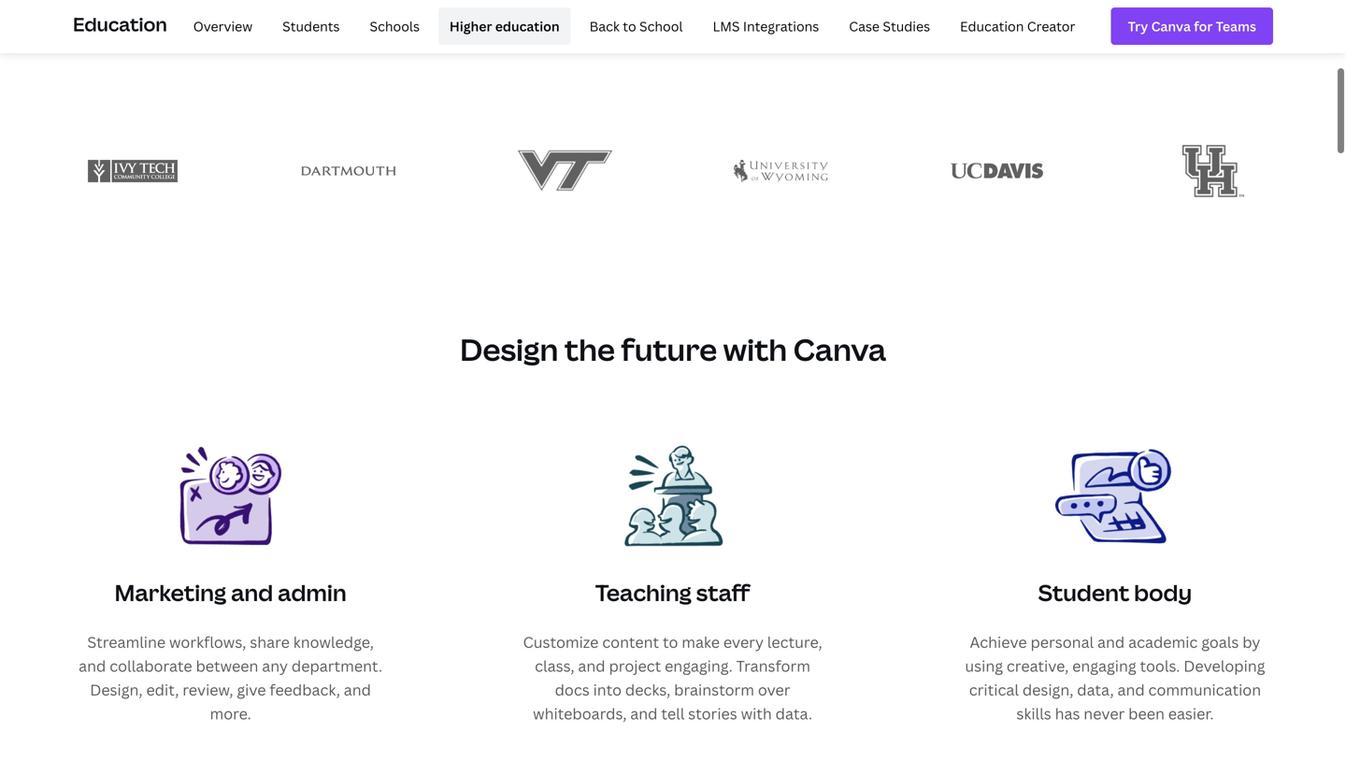 Task type: describe. For each thing, give the bounding box(es) containing it.
and down department.
[[344, 680, 371, 700]]

tools.
[[1140, 656, 1180, 676]]

communication
[[1149, 680, 1261, 700]]

education creator link
[[949, 7, 1087, 45]]

critical
[[969, 680, 1019, 700]]

brainstorm
[[674, 680, 755, 700]]

students
[[283, 17, 340, 35]]

teaching
[[595, 577, 692, 608]]

higher education link
[[438, 7, 571, 45]]

education creator
[[960, 17, 1076, 35]]

university of wyoming image
[[734, 152, 828, 190]]

future
[[621, 329, 717, 370]]

case studies link
[[838, 7, 942, 45]]

university of houston image
[[1183, 131, 1244, 211]]

customize content to make every lecture, class, and project engaging. transform docs into decks, brainstorm over whiteboards, and tell stories with data.
[[523, 632, 822, 724]]

between
[[196, 656, 258, 676]]

education for education creator
[[960, 17, 1024, 35]]

back to school link
[[578, 7, 694, 45]]

feedback,
[[270, 680, 340, 700]]

student
[[1038, 577, 1130, 608]]

to inside customize content to make every lecture, class, and project engaging. transform docs into decks, brainstorm over whiteboards, and tell stories with data.
[[663, 632, 678, 652]]

goals
[[1202, 632, 1239, 652]]

design
[[460, 329, 558, 370]]

schools link
[[359, 7, 431, 45]]

school
[[640, 17, 683, 35]]

every
[[724, 632, 764, 652]]

overview link
[[182, 7, 264, 45]]

easier.
[[1168, 704, 1214, 724]]

into
[[593, 680, 622, 700]]

student body
[[1038, 577, 1192, 608]]

case studies
[[849, 17, 930, 35]]

lecture,
[[767, 632, 822, 652]]

review,
[[183, 680, 233, 700]]

streamline
[[87, 632, 166, 652]]

decks,
[[625, 680, 671, 700]]

skills
[[1017, 704, 1052, 724]]

streamline workflows, share knowledge, and collaborate between any department. design, edit, review, give feedback, and more.
[[79, 632, 382, 724]]

overview
[[193, 17, 253, 35]]

stories
[[688, 704, 737, 724]]

tell
[[661, 704, 685, 724]]

customize
[[523, 632, 599, 652]]

personal
[[1031, 632, 1094, 652]]

any
[[262, 656, 288, 676]]

0 vertical spatial with
[[723, 329, 787, 370]]

project
[[609, 656, 661, 676]]

give
[[237, 680, 266, 700]]

developing
[[1184, 656, 1265, 676]]

students link
[[271, 7, 351, 45]]

studies
[[883, 17, 930, 35]]

admin
[[278, 577, 347, 608]]

transform
[[736, 656, 811, 676]]

by
[[1243, 632, 1261, 652]]

marketing and admin
[[115, 577, 347, 608]]

teaching staff
[[595, 577, 750, 608]]

design the future with canva
[[460, 329, 886, 370]]

lms integrations link
[[702, 7, 831, 45]]

make
[[682, 632, 720, 652]]

department.
[[292, 656, 382, 676]]

dartmouth image
[[302, 156, 396, 186]]

higher
[[450, 17, 492, 35]]

ivy tech image
[[86, 151, 180, 191]]

over
[[758, 680, 791, 700]]

education for education
[[73, 11, 167, 37]]

and up the share
[[231, 577, 273, 608]]



Task type: vqa. For each thing, say whether or not it's contained in the screenshot.
banner
no



Task type: locate. For each thing, give the bounding box(es) containing it.
menu bar containing overview
[[175, 7, 1087, 45]]

with inside customize content to make every lecture, class, and project engaging. transform docs into decks, brainstorm over whiteboards, and tell stories with data.
[[741, 704, 772, 724]]

and up been
[[1118, 680, 1145, 700]]

engaging
[[1073, 656, 1137, 676]]

1 vertical spatial to
[[663, 632, 678, 652]]

students icon image
[[1056, 436, 1175, 556]]

education element
[[73, 0, 1273, 52]]

0 horizontal spatial to
[[623, 17, 636, 35]]

schools
[[370, 17, 420, 35]]

menu bar
[[175, 7, 1087, 45]]

creator
[[1027, 17, 1076, 35]]

never
[[1084, 704, 1125, 724]]

0 horizontal spatial education
[[73, 11, 167, 37]]

back to school
[[590, 17, 683, 35]]

to right back
[[623, 17, 636, 35]]

achieve
[[970, 632, 1027, 652]]

academic
[[1129, 632, 1198, 652]]

class,
[[535, 656, 575, 676]]

staff
[[696, 577, 750, 608]]

design,
[[90, 680, 143, 700]]

1 horizontal spatial education
[[960, 17, 1024, 35]]

and up engaging
[[1098, 632, 1125, 652]]

with left canva
[[723, 329, 787, 370]]

achieve personal and academic goals by using creative, engaging tools. developing critical design, data, and communication skills has never been easier.
[[965, 632, 1265, 724]]

lms integrations
[[713, 17, 819, 35]]

edit,
[[146, 680, 179, 700]]

body
[[1134, 577, 1192, 608]]

education
[[73, 11, 167, 37], [960, 17, 1024, 35]]

content
[[602, 632, 659, 652]]

been
[[1129, 704, 1165, 724]]

data.
[[776, 704, 812, 724]]

design,
[[1023, 680, 1074, 700]]

education
[[495, 17, 560, 35]]

docs
[[555, 680, 590, 700]]

to left the make
[[663, 632, 678, 652]]

more.
[[210, 704, 251, 724]]

knowledge,
[[293, 632, 374, 652]]

1 horizontal spatial to
[[663, 632, 678, 652]]

collaborate
[[110, 656, 192, 676]]

to
[[623, 17, 636, 35], [663, 632, 678, 652]]

canva
[[793, 329, 886, 370]]

the
[[565, 329, 615, 370]]

virginia tech image
[[518, 128, 612, 214]]

whiteboards,
[[533, 704, 627, 724]]

data,
[[1077, 680, 1114, 700]]

has
[[1055, 704, 1080, 724]]

with down over at right
[[741, 704, 772, 724]]

integrations
[[743, 17, 819, 35]]

teaching staff logo image
[[613, 436, 733, 556]]

to inside menu bar
[[623, 17, 636, 35]]

0 vertical spatial to
[[623, 17, 636, 35]]

higher education
[[450, 17, 560, 35]]

with
[[723, 329, 787, 370], [741, 704, 772, 724]]

creative,
[[1007, 656, 1069, 676]]

and
[[231, 577, 273, 608], [1098, 632, 1125, 652], [79, 656, 106, 676], [578, 656, 606, 676], [344, 680, 371, 700], [1118, 680, 1145, 700], [630, 704, 658, 724]]

share
[[250, 632, 290, 652]]

uc davis image
[[950, 154, 1045, 188]]

1 vertical spatial with
[[741, 704, 772, 724]]

lms
[[713, 17, 740, 35]]

and up "into"
[[578, 656, 606, 676]]

menu bar inside education element
[[175, 7, 1087, 45]]

marketing
[[115, 577, 226, 608]]

back
[[590, 17, 620, 35]]

and up design,
[[79, 656, 106, 676]]

and down decks,
[[630, 704, 658, 724]]

engaging.
[[665, 656, 733, 676]]

using
[[965, 656, 1003, 676]]

marketing admin logo image
[[171, 436, 290, 556]]

workflows,
[[169, 632, 246, 652]]

case
[[849, 17, 880, 35]]



